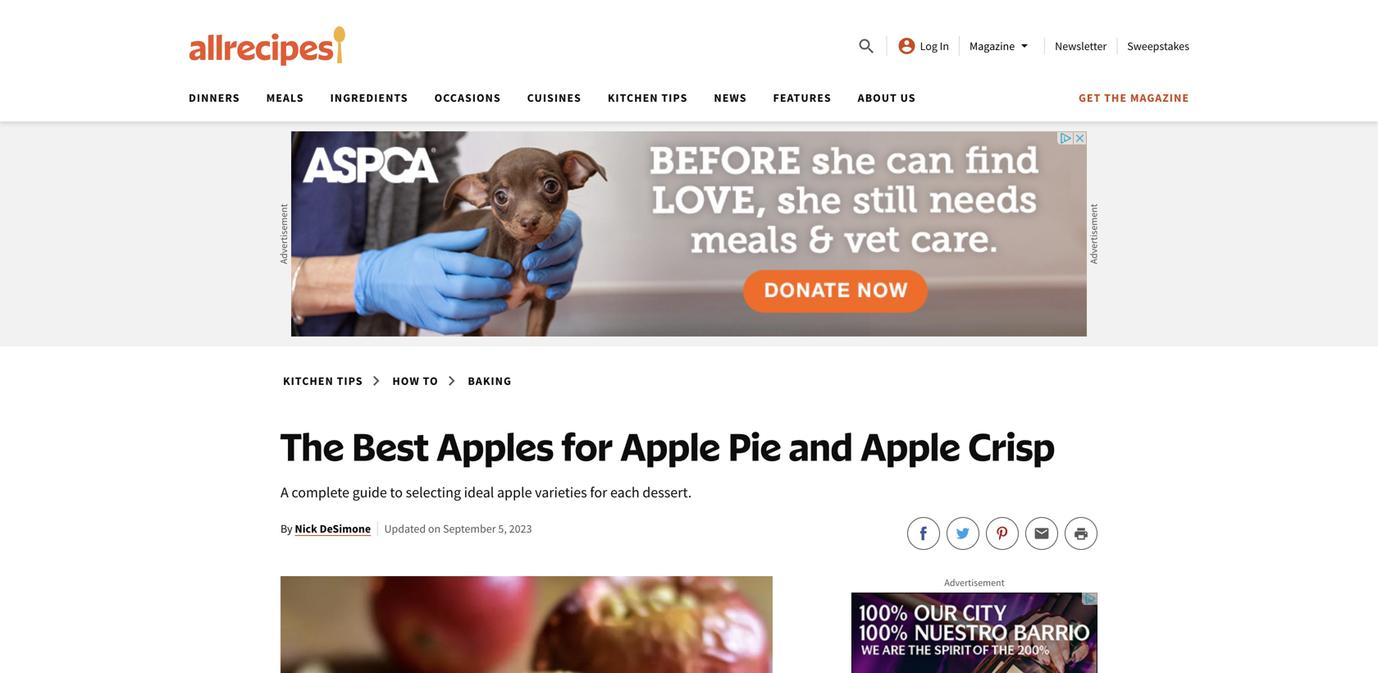 Task type: locate. For each thing, give the bounding box(es) containing it.
for
[[562, 423, 613, 470], [590, 483, 608, 501]]

news
[[714, 90, 747, 105]]

0 vertical spatial tips
[[662, 90, 688, 105]]

ingredients
[[330, 90, 408, 105]]

navigation
[[176, 85, 1190, 121]]

magazine button
[[970, 36, 1035, 56]]

banner
[[0, 0, 1379, 121]]

for up varieties at the left
[[562, 423, 613, 470]]

2023
[[509, 521, 532, 536]]

to
[[423, 373, 439, 388]]

get
[[1079, 90, 1102, 105]]

dessert.
[[643, 483, 692, 501]]

0 vertical spatial kitchen tips
[[608, 90, 688, 105]]

newsletter
[[1056, 39, 1107, 53]]

advertisement region
[[291, 131, 1087, 337], [852, 593, 1098, 673]]

sweepstakes
[[1128, 39, 1190, 53]]

get the magazine
[[1079, 90, 1190, 105]]

1 horizontal spatial apple
[[861, 423, 961, 470]]

0 horizontal spatial tips
[[337, 373, 363, 388]]

closeup of a baked apple stuffed with spiced walnuts image
[[281, 576, 773, 673]]

1 horizontal spatial kitchen tips link
[[608, 90, 688, 105]]

dinners
[[189, 90, 240, 105]]

1 horizontal spatial tips
[[662, 90, 688, 105]]

how
[[393, 373, 420, 388]]

chevron_right image
[[367, 371, 386, 391], [442, 371, 462, 391]]

tips
[[662, 90, 688, 105], [337, 373, 363, 388]]

0 vertical spatial kitchen
[[608, 90, 659, 105]]

0 horizontal spatial kitchen
[[283, 373, 334, 388]]

kitchen right cuisines
[[608, 90, 659, 105]]

log in link
[[898, 36, 950, 56]]

cuisines
[[527, 90, 582, 105]]

the best apples for apple pie and apple crisp
[[281, 423, 1056, 470]]

1 vertical spatial kitchen
[[283, 373, 334, 388]]

each
[[611, 483, 640, 501]]

0 vertical spatial advertisement region
[[291, 131, 1087, 337]]

september
[[443, 521, 496, 536]]

baking link
[[466, 370, 515, 391]]

kitchen tips
[[608, 90, 688, 105], [283, 373, 363, 388]]

kitchen
[[608, 90, 659, 105], [283, 373, 334, 388]]

a complete guide to selecting ideal apple varieties for each dessert.
[[281, 483, 692, 501]]

1 horizontal spatial kitchen
[[608, 90, 659, 105]]

tips left how
[[337, 373, 363, 388]]

complete
[[292, 483, 350, 501]]

about
[[858, 90, 898, 105]]

0 horizontal spatial kitchen tips link
[[281, 370, 366, 391]]

chevron_right image left how
[[367, 371, 386, 391]]

about us link
[[858, 90, 916, 105]]

apple
[[621, 423, 720, 470], [861, 423, 961, 470]]

updated
[[384, 521, 426, 536]]

for left "each"
[[590, 483, 608, 501]]

occasions
[[435, 90, 501, 105]]

chevron_right image right to
[[442, 371, 462, 391]]

log
[[921, 39, 938, 53]]

0 horizontal spatial apple
[[621, 423, 720, 470]]

1 chevron_right image from the left
[[367, 371, 386, 391]]

meals
[[266, 90, 304, 105]]

0 horizontal spatial kitchen tips
[[283, 373, 363, 388]]

ideal
[[464, 483, 494, 501]]

features
[[774, 90, 832, 105]]

tips left news
[[662, 90, 688, 105]]

how to link
[[390, 370, 441, 391]]

2 chevron_right image from the left
[[442, 371, 462, 391]]

1 vertical spatial for
[[590, 483, 608, 501]]

1 vertical spatial kitchen tips
[[283, 373, 363, 388]]

kitchen up the
[[283, 373, 334, 388]]

home image
[[189, 26, 346, 66]]

features link
[[774, 90, 832, 105]]

chevron_right image for tips
[[367, 371, 386, 391]]

magazine
[[1131, 90, 1190, 105]]

newsletter button
[[1056, 39, 1107, 53]]

guide
[[353, 483, 387, 501]]

1 horizontal spatial chevron_right image
[[442, 371, 462, 391]]

about us
[[858, 90, 916, 105]]

0 horizontal spatial chevron_right image
[[367, 371, 386, 391]]

meals link
[[266, 90, 304, 105]]

cuisines link
[[527, 90, 582, 105]]

kitchen tips link
[[608, 90, 688, 105], [281, 370, 366, 391]]

1 vertical spatial kitchen tips link
[[281, 370, 366, 391]]

1 horizontal spatial kitchen tips
[[608, 90, 688, 105]]



Task type: describe. For each thing, give the bounding box(es) containing it.
0 vertical spatial for
[[562, 423, 613, 470]]

nick desimone link
[[295, 521, 371, 536]]

caret_down image
[[1015, 36, 1035, 56]]

apple
[[497, 483, 532, 501]]

news link
[[714, 90, 747, 105]]

account image
[[898, 36, 917, 56]]

us
[[901, 90, 916, 105]]

banner containing log in
[[0, 0, 1379, 121]]

0 vertical spatial kitchen tips link
[[608, 90, 688, 105]]

how to
[[393, 373, 439, 388]]

1 apple from the left
[[621, 423, 720, 470]]

and
[[789, 423, 853, 470]]

dinners link
[[189, 90, 240, 105]]

by
[[281, 521, 293, 536]]

print this article. image
[[1074, 526, 1090, 542]]

search image
[[857, 37, 877, 56]]

magazine
[[970, 39, 1015, 53]]

crisp
[[969, 423, 1056, 470]]

best
[[352, 423, 429, 470]]

apples
[[437, 423, 554, 470]]

sweepstakes link
[[1128, 39, 1190, 53]]

navigation containing dinners
[[176, 85, 1190, 121]]

get the magazine link
[[1079, 90, 1190, 105]]

log in
[[921, 39, 950, 53]]

by nick desimone
[[281, 521, 371, 536]]

nick
[[295, 521, 317, 536]]

on
[[428, 521, 441, 536]]

updated on september 5, 2023
[[384, 521, 532, 536]]

varieties
[[535, 483, 587, 501]]

a
[[281, 483, 289, 501]]

in
[[940, 39, 950, 53]]

selecting
[[406, 483, 461, 501]]

2 apple from the left
[[861, 423, 961, 470]]

occasions link
[[435, 90, 501, 105]]

pie
[[728, 423, 781, 470]]

5,
[[498, 521, 507, 536]]

the
[[281, 423, 344, 470]]

desimone
[[320, 521, 371, 536]]

ingredients link
[[330, 90, 408, 105]]

1 vertical spatial advertisement region
[[852, 593, 1098, 673]]

1 vertical spatial tips
[[337, 373, 363, 388]]

baking
[[468, 373, 512, 388]]

chevron_right image for to
[[442, 371, 462, 391]]

the
[[1105, 90, 1128, 105]]

to
[[390, 483, 403, 501]]



Task type: vqa. For each thing, say whether or not it's contained in the screenshot.
LOG
yes



